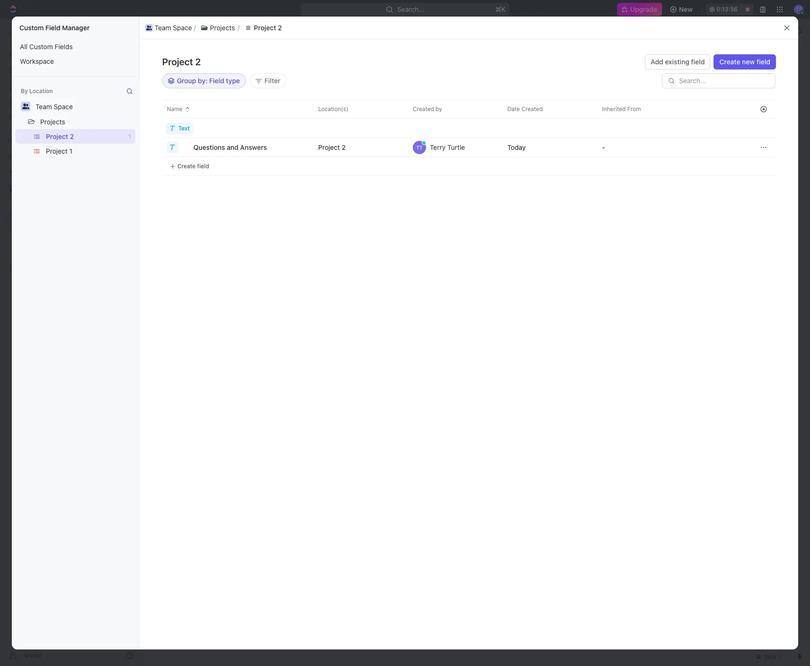 Task type: describe. For each thing, give the bounding box(es) containing it.
:
[[206, 77, 208, 85]]

Search... text field
[[679, 77, 770, 85]]

user group image inside sidebar navigation
[[10, 185, 17, 191]]

all custom fields
[[20, 43, 73, 51]]

24
[[720, 158, 727, 165]]

empty field
[[112, 515, 148, 523]]

0 horizontal spatial project 2 link
[[161, 35, 188, 44]]

team space link
[[147, 25, 199, 36]]

fields inside dropdown button
[[119, 468, 142, 478]]

filter button
[[250, 73, 287, 88]]

3 changed from the top
[[587, 158, 610, 165]]

project 2 inside dropdown button
[[318, 143, 346, 151]]

today
[[508, 143, 526, 151]]

calendar
[[241, 87, 269, 95]]

workspace
[[20, 57, 54, 65]]

1 changed status from from the top
[[585, 105, 644, 112]]

created for created on nov 17
[[610, 36, 631, 43]]

questions inside the custom fields element
[[103, 490, 134, 498]]

location
[[29, 88, 53, 95]]

project inside button
[[254, 23, 276, 31]]

on
[[633, 36, 639, 43]]

customize
[[730, 87, 763, 95]]

created by
[[413, 105, 442, 113]]

by location
[[21, 88, 53, 95]]

17
[[653, 36, 659, 43]]

subtasks button
[[123, 436, 163, 453]]

8686faf0v button
[[120, 279, 157, 290]]

attachments button
[[86, 538, 492, 561]]

empty
[[112, 515, 132, 523]]

favorites
[[8, 137, 33, 144]]

inbox link
[[4, 62, 137, 77]]

2 inside button
[[278, 23, 282, 31]]

new
[[679, 5, 693, 13]]

task 1
[[191, 164, 210, 172]]

user group image for team space link at the left top of the page
[[150, 28, 156, 33]]

progress for in progress
[[183, 133, 214, 140]]

1 horizontal spatial projects link
[[204, 25, 243, 36]]

add inside button
[[651, 58, 663, 66]]

custom fields button
[[86, 462, 492, 484]]

progress for in progress to
[[658, 158, 681, 165]]

team for user group image within team space button
[[155, 23, 171, 31]]

search...
[[397, 5, 424, 13]]

3 status from the top
[[612, 158, 628, 165]]

calendar link
[[239, 85, 269, 98]]

0:13:56
[[717, 6, 738, 13]]

board
[[176, 87, 195, 95]]

custom inside button
[[29, 43, 53, 51]]

field inside button
[[691, 58, 705, 66]]

1 vertical spatial team space button
[[31, 99, 77, 114]]

grid containing questions and answers
[[140, 100, 776, 642]]

space for team space link at the left top of the page
[[177, 26, 196, 34]]

projects inside list
[[210, 23, 235, 31]]

hide for hide button on the top
[[491, 111, 504, 118]]

in progress to
[[650, 158, 688, 165]]

1 vertical spatial add task
[[254, 133, 279, 140]]

2 horizontal spatial /
[[245, 26, 247, 34]]

date
[[508, 105, 520, 113]]

add existing field
[[651, 58, 705, 66]]

hide button
[[687, 85, 716, 98]]

row group containing project 2
[[305, 119, 752, 176]]

2 inside dropdown button
[[342, 143, 346, 151]]

text
[[178, 125, 190, 132]]

create for create new field
[[720, 58, 741, 66]]

you
[[575, 158, 585, 165]]

and inside the custom fields element
[[136, 490, 147, 498]]

type
[[226, 77, 240, 85]]

group
[[177, 77, 196, 85]]

by
[[21, 88, 28, 95]]

created by column header
[[400, 100, 496, 119]]

custom fields
[[86, 468, 142, 478]]

-
[[602, 143, 605, 151]]

list
[[212, 87, 224, 95]]

sidebar navigation
[[0, 19, 141, 667]]

create field button
[[166, 161, 213, 172]]

group by : field type
[[177, 77, 240, 85]]

questions and answers row group
[[140, 119, 329, 176]]

upgrade link
[[617, 3, 662, 16]]

questions and answers inside the custom fields element
[[103, 490, 175, 498]]

questions and answers button
[[193, 140, 273, 155]]

location(s)
[[318, 105, 349, 113]]

0 vertical spatial team space button
[[143, 22, 194, 33]]

2 changed status from from the top
[[585, 143, 644, 150]]

0 vertical spatial add task button
[[736, 57, 776, 72]]

field inside button
[[134, 515, 148, 523]]

create new field
[[720, 58, 771, 66]]

1 changed from the top
[[587, 105, 610, 112]]

search
[[660, 87, 682, 95]]

0 vertical spatial field
[[45, 24, 60, 32]]

home link
[[4, 46, 137, 61]]

inherited from
[[602, 105, 641, 113]]

subtasks
[[127, 440, 159, 449]]

inherited from column header
[[589, 100, 685, 119]]

spaces
[[8, 153, 28, 160]]

0 horizontal spatial projects button
[[36, 114, 69, 129]]

hide button
[[487, 109, 507, 120]]

1 vertical spatial task
[[267, 133, 279, 140]]

docs link
[[4, 78, 137, 93]]

docs
[[23, 81, 38, 89]]

add up the customize on the top
[[742, 61, 755, 69]]

terry turtle
[[430, 143, 465, 151]]

share
[[669, 35, 687, 44]]

custom for custom field manager
[[19, 24, 44, 32]]

cell inside questions and answers row group
[[140, 138, 163, 157]]

0 horizontal spatial add task button
[[243, 132, 283, 143]]

questions and answers inside questions and answers button
[[193, 143, 267, 151]]

all custom fields button
[[16, 39, 135, 54]]

create field
[[177, 162, 209, 170]]

1 horizontal spatial field
[[209, 77, 224, 85]]

and inside button
[[227, 143, 239, 151]]

turtle
[[448, 143, 465, 151]]

workspace button
[[16, 54, 135, 69]]

Search tasks... text field
[[693, 107, 787, 122]]

new button
[[666, 2, 699, 17]]



Task type: locate. For each thing, give the bounding box(es) containing it.
list containing project 2
[[12, 129, 139, 158]]

press space to select this row. row inside questions and answers row group
[[140, 138, 305, 157]]

custom inside dropdown button
[[86, 468, 117, 478]]

1 vertical spatial status
[[612, 143, 628, 150]]

add task
[[742, 61, 771, 69], [254, 133, 279, 140]]

1 horizontal spatial created
[[522, 105, 543, 113]]

custom field manager
[[19, 24, 90, 32]]

space
[[173, 23, 192, 31], [177, 26, 196, 34], [54, 103, 73, 111]]

1 vertical spatial progress
[[658, 158, 681, 165]]

answers inside the custom fields element
[[149, 490, 175, 498]]

0 horizontal spatial and
[[136, 490, 147, 498]]

nov
[[641, 36, 652, 43]]

1 horizontal spatial answers
[[240, 143, 267, 151]]

0 horizontal spatial create
[[177, 162, 196, 170]]

2 horizontal spatial 1
[[207, 164, 210, 172]]

column header
[[140, 100, 147, 119], [140, 100, 163, 119]]

assignees
[[394, 111, 422, 118]]

created left 'on'
[[610, 36, 631, 43]]

questions down custom fields
[[103, 490, 134, 498]]

team space for user group image in the team space link
[[159, 26, 196, 34]]

1 horizontal spatial add task
[[742, 61, 771, 69]]

project inside dropdown button
[[318, 143, 340, 151]]

row group down date created
[[305, 119, 752, 176]]

add description
[[104, 406, 152, 414]]

created inside column header
[[522, 105, 543, 113]]

created inside 'column header'
[[413, 105, 434, 113]]

team inside team space link
[[159, 26, 175, 34]]

answers inside button
[[240, 143, 267, 151]]

project 2 button
[[240, 22, 287, 33]]

0 horizontal spatial questions and answers
[[103, 490, 175, 498]]

1 vertical spatial changed
[[587, 143, 610, 150]]

1 horizontal spatial in
[[651, 158, 656, 165]]

2 vertical spatial status
[[612, 158, 628, 165]]

changed status from
[[585, 105, 644, 112], [585, 143, 644, 150], [585, 158, 644, 165]]

progress inside task sidebar content section
[[658, 158, 681, 165]]

0 horizontal spatial projects link
[[127, 35, 152, 44]]

0 vertical spatial questions and answers
[[193, 143, 267, 151]]

1 vertical spatial from
[[630, 143, 642, 150]]

row inside grid
[[305, 100, 754, 119]]

create inside button
[[720, 58, 741, 66]]

custom for custom fields
[[86, 468, 117, 478]]

task sidebar navigation tab list
[[759, 57, 780, 113]]

task inside task 1 link
[[191, 164, 205, 172]]

by
[[198, 77, 206, 85], [436, 105, 442, 113]]

field right the :
[[209, 77, 224, 85]]

0 vertical spatial and
[[227, 143, 239, 151]]

1 horizontal spatial projects button
[[196, 22, 240, 33]]

add task up activity
[[742, 61, 771, 69]]

0 vertical spatial hide
[[698, 87, 713, 95]]

field up all custom fields
[[45, 24, 60, 32]]

invite
[[25, 651, 41, 659]]

created for created by
[[413, 105, 434, 113]]

home
[[23, 49, 41, 57]]

2 vertical spatial 1
[[207, 164, 210, 172]]

user group image for team space button to the top
[[146, 25, 152, 30]]

questions and answers up task 1 link
[[193, 143, 267, 151]]

project 2 inside button
[[254, 23, 282, 31]]

1 inside project 1 button
[[69, 147, 72, 155]]

hide left date
[[491, 111, 504, 118]]

and
[[227, 143, 239, 151], [136, 490, 147, 498]]

1 vertical spatial by
[[436, 105, 442, 113]]

cell
[[305, 119, 400, 138], [400, 119, 494, 138], [494, 119, 589, 138], [589, 119, 684, 138], [684, 119, 752, 138], [752, 119, 776, 138], [140, 138, 163, 157], [684, 138, 752, 157], [305, 157, 400, 176], [400, 157, 494, 176], [494, 157, 589, 176], [589, 157, 684, 176], [684, 157, 752, 176], [752, 157, 776, 176]]

progress left to
[[658, 158, 681, 165]]

from
[[628, 105, 641, 113]]

0 vertical spatial 1
[[128, 133, 131, 140]]

search button
[[648, 85, 685, 98]]

changed status from up -
[[585, 105, 644, 112]]

terry
[[430, 143, 446, 151]]

1 status from the top
[[612, 105, 628, 112]]

0 vertical spatial progress
[[183, 133, 214, 140]]

field right new
[[757, 58, 771, 66]]

1 horizontal spatial 1
[[128, 133, 131, 140]]

0 vertical spatial by
[[198, 77, 206, 85]]

2 status from the top
[[612, 143, 628, 150]]

new
[[742, 58, 755, 66]]

tree inside sidebar navigation
[[4, 165, 137, 292]]

Edit task name text field
[[86, 299, 492, 317]]

1 horizontal spatial questions
[[193, 143, 225, 151]]

team space inside list
[[155, 23, 192, 31]]

fields up workspace "button"
[[55, 43, 73, 51]]

0 vertical spatial projects button
[[196, 22, 240, 33]]

text button
[[166, 123, 194, 134]]

projects link
[[204, 25, 243, 36], [127, 35, 152, 44]]

created on nov 17
[[610, 36, 659, 43]]

team
[[155, 23, 171, 31], [159, 26, 175, 34], [35, 103, 52, 111]]

1 vertical spatial 1
[[69, 147, 72, 155]]

3 from from the top
[[630, 158, 642, 165]]

customize button
[[718, 85, 766, 98]]

0 vertical spatial status
[[612, 105, 628, 112]]

project 2 button
[[313, 138, 396, 157]]

add left description
[[104, 406, 116, 414]]

fields inside button
[[55, 43, 73, 51]]

share button
[[663, 32, 692, 47]]

in for in progress
[[176, 133, 181, 140]]

1 horizontal spatial create
[[720, 58, 741, 66]]

2 horizontal spatial created
[[610, 36, 631, 43]]

1 vertical spatial in
[[651, 158, 656, 165]]

fields down the subtasks
[[119, 468, 142, 478]]

tt
[[417, 145, 423, 150]]

and up empty field
[[136, 490, 147, 498]]

project 1 button
[[42, 144, 135, 158]]

0 vertical spatial custom
[[19, 24, 44, 32]]

from right inherited
[[630, 105, 642, 112]]

2 vertical spatial task
[[191, 164, 205, 172]]

0 horizontal spatial answers
[[149, 490, 175, 498]]

1 horizontal spatial add task button
[[736, 57, 776, 72]]

answers
[[240, 143, 267, 151], [149, 490, 175, 498]]

1
[[128, 133, 131, 140], [69, 147, 72, 155], [207, 164, 210, 172]]

add left existing
[[651, 58, 663, 66]]

custom fields element
[[86, 484, 492, 527]]

name row
[[140, 100, 307, 119]]

by right group
[[198, 77, 206, 85]]

1 vertical spatial answers
[[149, 490, 175, 498]]

add up task 1 link
[[254, 133, 265, 140]]

by right assignees
[[436, 105, 442, 113]]

manager
[[62, 24, 90, 32]]

0 vertical spatial add task
[[742, 61, 771, 69]]

field
[[691, 58, 705, 66], [757, 58, 771, 66], [197, 162, 209, 170], [134, 515, 148, 523]]

0 horizontal spatial hide
[[491, 111, 504, 118]]

dashboards link
[[4, 94, 137, 109]]

0 horizontal spatial add task
[[254, 133, 279, 140]]

add task button up activity
[[736, 57, 776, 72]]

field down in progress at top left
[[197, 162, 209, 170]]

hide inside hide dropdown button
[[698, 87, 713, 95]]

task up activity
[[756, 61, 771, 69]]

1 inside task 1 link
[[207, 164, 210, 172]]

0 vertical spatial changed status from
[[585, 105, 644, 112]]

3 changed status from from the top
[[585, 158, 644, 165]]

attachments
[[86, 545, 137, 555]]

0 horizontal spatial /
[[155, 35, 157, 44]]

2 vertical spatial changed status from
[[585, 158, 644, 165]]

by inside 'column header'
[[436, 105, 442, 113]]

1 horizontal spatial progress
[[658, 158, 681, 165]]

0 vertical spatial task
[[756, 61, 771, 69]]

0 vertical spatial questions
[[193, 143, 225, 151]]

0 horizontal spatial task
[[191, 164, 205, 172]]

progress down the text at left
[[183, 133, 214, 140]]

projects / project 2
[[127, 35, 188, 44]]

add inside button
[[104, 406, 116, 414]]

press space to select this row. row containing project 2
[[305, 138, 752, 157]]

task sidebar content section
[[556, 52, 755, 643]]

1 vertical spatial questions
[[103, 490, 134, 498]]

1 horizontal spatial and
[[227, 143, 239, 151]]

field
[[45, 24, 60, 32], [209, 77, 224, 85]]

0 horizontal spatial questions
[[103, 490, 134, 498]]

2 vertical spatial from
[[630, 158, 642, 165]]

dashboards
[[23, 97, 59, 105]]

2 from from the top
[[630, 143, 642, 150]]

0 vertical spatial in
[[176, 133, 181, 140]]

2 vertical spatial changed
[[587, 158, 610, 165]]

1 vertical spatial create
[[177, 162, 196, 170]]

create
[[720, 58, 741, 66], [177, 162, 196, 170]]

hide down search... text box
[[698, 87, 713, 95]]

0 vertical spatial list
[[143, 22, 780, 33]]

hide inside hide button
[[491, 111, 504, 118]]

board link
[[175, 85, 195, 98]]

1 row group from the left
[[305, 119, 752, 176]]

to
[[683, 158, 688, 165]]

1 vertical spatial hide
[[491, 111, 504, 118]]

changed status from down -
[[585, 158, 644, 165]]

create for create field
[[177, 162, 196, 170]]

task 1 link
[[188, 162, 328, 175]]

user group image
[[146, 25, 152, 30], [150, 28, 156, 33], [10, 185, 17, 191]]

date created
[[508, 105, 543, 113]]

0 vertical spatial fields
[[55, 43, 73, 51]]

user group image inside team space link
[[150, 28, 156, 33]]

in down the text at left
[[176, 133, 181, 140]]

2 horizontal spatial task
[[756, 61, 771, 69]]

projects
[[210, 23, 235, 31], [216, 26, 241, 34], [127, 35, 152, 44], [40, 118, 65, 126]]

1 horizontal spatial task
[[267, 133, 279, 140]]

create inside 'button'
[[177, 162, 196, 170]]

field right existing
[[691, 58, 705, 66]]

existing
[[665, 58, 690, 66]]

2 changed from the top
[[587, 143, 610, 150]]

0 vertical spatial changed
[[587, 105, 610, 112]]

fields
[[55, 43, 73, 51], [119, 468, 142, 478]]

description
[[118, 406, 152, 414]]

1 vertical spatial questions and answers
[[103, 490, 175, 498]]

1 horizontal spatial questions and answers
[[193, 143, 267, 151]]

1 from from the top
[[630, 105, 642, 112]]

0 vertical spatial answers
[[240, 143, 267, 151]]

project inside button
[[46, 147, 68, 155]]

in progress
[[176, 133, 214, 140]]

project 2 link
[[249, 25, 291, 36], [161, 35, 188, 44]]

name
[[167, 105, 183, 113]]

0 horizontal spatial in
[[176, 133, 181, 140]]

row containing location(s)
[[305, 100, 754, 119]]

list containing team space
[[143, 22, 780, 33]]

create left new
[[720, 58, 741, 66]]

1 vertical spatial projects button
[[36, 114, 69, 129]]

0 horizontal spatial field
[[45, 24, 60, 32]]

assignees button
[[382, 109, 427, 120]]

0 horizontal spatial created
[[413, 105, 434, 113]]

add task button up task 1 link
[[243, 132, 283, 143]]

by for group
[[198, 77, 206, 85]]

1 vertical spatial custom
[[29, 43, 53, 51]]

press space to select this row. row containing questions and answers
[[140, 138, 305, 157]]

favorites button
[[4, 135, 36, 147]]

progress
[[183, 133, 214, 140], [658, 158, 681, 165]]

in for in progress to
[[651, 158, 656, 165]]

1 horizontal spatial hide
[[698, 87, 713, 95]]

row group right mins
[[752, 119, 776, 176]]

1 horizontal spatial /
[[200, 26, 202, 34]]

date created column header
[[494, 100, 591, 119]]

questions and answers up empty field
[[103, 490, 175, 498]]

from left in progress to
[[630, 158, 642, 165]]

0 vertical spatial from
[[630, 105, 642, 112]]

8686faf0v
[[124, 281, 153, 288]]

task down in progress at top left
[[191, 164, 205, 172]]

team for user group image in the team space link
[[159, 26, 175, 34]]

inherited
[[602, 105, 626, 113]]

upgrade
[[630, 5, 657, 13]]

add task up task 1 link
[[254, 133, 279, 140]]

2 row group from the left
[[752, 119, 776, 176]]

name column header
[[163, 100, 307, 119]]

project 1
[[46, 147, 72, 155]]

1 vertical spatial field
[[209, 77, 224, 85]]

filter
[[265, 77, 281, 85]]

grid
[[140, 100, 776, 642]]

hide
[[698, 87, 713, 95], [491, 111, 504, 118]]

status
[[612, 105, 628, 112], [612, 143, 628, 150], [612, 158, 628, 165]]

create down in progress at top left
[[177, 162, 196, 170]]

1 vertical spatial and
[[136, 490, 147, 498]]

0 horizontal spatial team space button
[[31, 99, 77, 114]]

0:13:56 button
[[707, 4, 754, 15]]

1 vertical spatial add task button
[[243, 132, 283, 143]]

space for team space button to the top
[[173, 23, 192, 31]]

1 horizontal spatial fields
[[119, 468, 142, 478]]

press space to select this row. row
[[305, 119, 752, 138], [140, 138, 305, 157], [305, 138, 752, 157], [305, 157, 752, 176]]

changed down -
[[587, 158, 610, 165]]

0 horizontal spatial progress
[[183, 133, 214, 140]]

list containing all custom fields
[[12, 39, 139, 69]]

create new field button
[[714, 54, 776, 70]]

add existing field button
[[645, 54, 711, 70]]

row group
[[305, 119, 752, 176], [752, 119, 776, 176]]

questions and answers
[[193, 143, 267, 151], [103, 490, 175, 498]]

list
[[143, 22, 780, 33], [12, 39, 139, 69], [12, 129, 139, 158]]

list link
[[211, 85, 224, 98]]

created up tt
[[413, 105, 434, 113]]

1 for project 1
[[69, 147, 72, 155]]

team space button down location
[[31, 99, 77, 114]]

2 vertical spatial list
[[12, 129, 139, 158]]

task up task 1 link
[[267, 133, 279, 140]]

team space for user group image within team space button
[[155, 23, 192, 31]]

row
[[305, 100, 754, 119]]

team space button up 'projects / project 2'
[[143, 22, 194, 33]]

1 horizontal spatial project 2 link
[[249, 25, 291, 36]]

1 horizontal spatial team space button
[[143, 22, 194, 33]]

field right empty
[[134, 515, 148, 523]]

from right -
[[630, 143, 642, 150]]

changed status from down inherited
[[585, 143, 644, 150]]

user group image inside team space button
[[146, 25, 152, 30]]

all
[[20, 43, 27, 51]]

field inside button
[[757, 58, 771, 66]]

and up task 1 link
[[227, 143, 239, 151]]

1 vertical spatial changed status from
[[585, 143, 644, 150]]

space inside list
[[173, 23, 192, 31]]

0 horizontal spatial 1
[[69, 147, 72, 155]]

project
[[254, 23, 276, 31], [261, 26, 283, 34], [161, 35, 183, 44], [162, 56, 193, 67], [164, 56, 207, 72], [46, 132, 68, 140], [318, 143, 340, 151], [46, 147, 68, 155]]

questions inside questions and answers button
[[193, 143, 225, 151]]

0 vertical spatial create
[[720, 58, 741, 66]]

field inside 'button'
[[197, 162, 209, 170]]

in inside task sidebar content section
[[651, 158, 656, 165]]

inbox
[[23, 65, 39, 73]]

custom
[[19, 24, 44, 32], [29, 43, 53, 51], [86, 468, 117, 478]]

by for created
[[436, 105, 442, 113]]

mins
[[728, 158, 741, 165]]

⌘k
[[495, 5, 506, 13]]

in left to
[[651, 158, 656, 165]]

0 horizontal spatial fields
[[55, 43, 73, 51]]

changed left "from"
[[587, 105, 610, 112]]

2 vertical spatial custom
[[86, 468, 117, 478]]

1 vertical spatial fields
[[119, 468, 142, 478]]

1 horizontal spatial by
[[436, 105, 442, 113]]

location(s) column header
[[305, 100, 402, 119]]

tree
[[4, 165, 137, 292]]

changed down inherited
[[587, 143, 610, 150]]

hide for hide dropdown button
[[698, 87, 713, 95]]

created right date
[[522, 105, 543, 113]]

24 mins
[[720, 158, 741, 165]]

1 for task 1
[[207, 164, 210, 172]]

/
[[200, 26, 202, 34], [245, 26, 247, 34], [155, 35, 157, 44]]

0 horizontal spatial by
[[198, 77, 206, 85]]

team space, , element
[[66, 35, 76, 44]]

1 vertical spatial list
[[12, 39, 139, 69]]

questions down in progress at top left
[[193, 143, 225, 151]]



Task type: vqa. For each thing, say whether or not it's contained in the screenshot.
Dropdown menu icon
no



